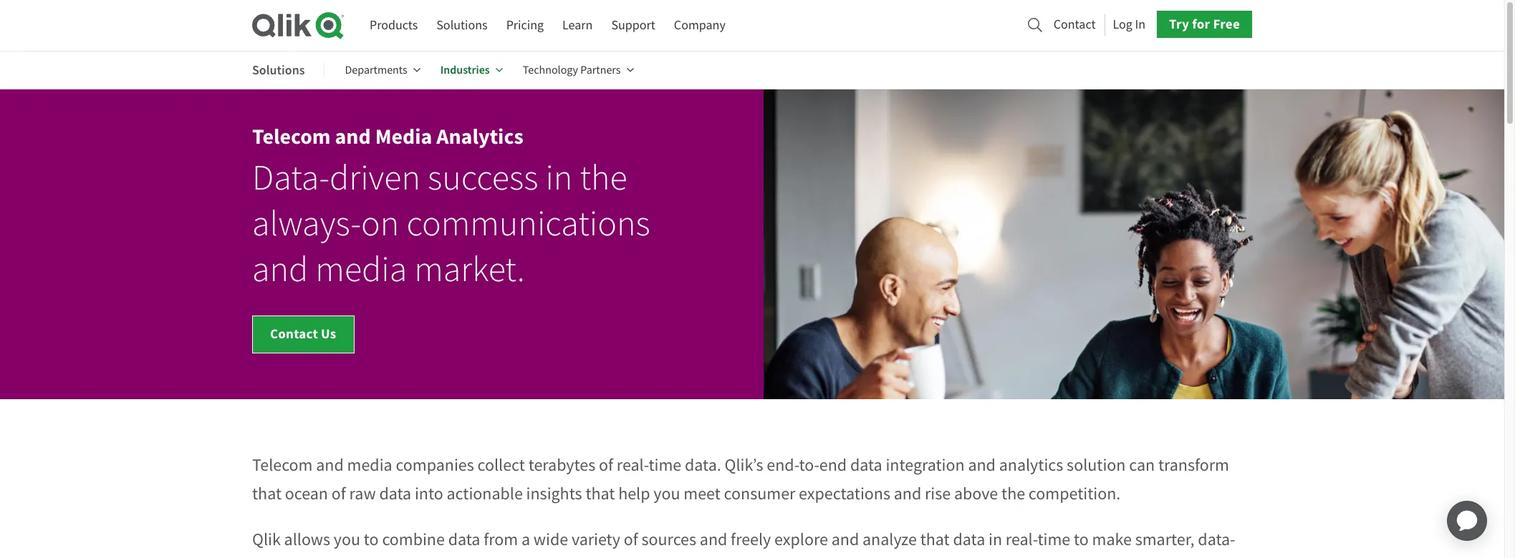 Task type: vqa. For each thing, say whether or not it's contained in the screenshot.
What for What data sources does Qlik Sense integrate with?
no



Task type: locate. For each thing, give the bounding box(es) containing it.
and left rise
[[894, 484, 922, 505]]

collect
[[478, 455, 525, 477]]

solutions for solutions menu bar in the top of the page
[[252, 61, 305, 79]]

media inside telecom and media companies collect terabytes of real-time data. qlik's end-to-end data integration and analytics solution can transform that ocean of raw data into actionable insights that help you meet consumer expectations and rise above the competition.
[[347, 455, 392, 477]]

real- down competition.
[[1006, 530, 1038, 551]]

communications
[[407, 202, 651, 247]]

1 vertical spatial of
[[332, 484, 346, 505]]

technology
[[523, 63, 578, 77]]

telecom for collect
[[252, 455, 313, 477]]

contact
[[1054, 16, 1096, 33], [270, 325, 318, 343]]

2 horizontal spatial of
[[624, 530, 638, 551]]

you inside telecom and media companies collect terabytes of real-time data. qlik's end-to-end data integration and analytics solution can transform that ocean of raw data into actionable insights that help you meet consumer expectations and rise above the competition.
[[654, 484, 680, 505]]

company
[[674, 17, 726, 34]]

1 vertical spatial contact
[[270, 325, 318, 343]]

0 horizontal spatial solutions
[[252, 61, 305, 79]]

1 horizontal spatial in
[[989, 530, 1003, 551]]

1 horizontal spatial real-
[[1006, 530, 1038, 551]]

qlik allows you to combine data from a wide variety of sources and freely explore and analyze that data in real-time to make smarter, data- driven decisions such as:
[[252, 530, 1236, 559]]

media up raw
[[347, 455, 392, 477]]

data-
[[252, 156, 330, 201]]

1 vertical spatial real-
[[1006, 530, 1038, 551]]

that inside "qlik allows you to combine data from a wide variety of sources and freely explore and analyze that data in real-time to make smarter, data- driven decisions such as:"
[[921, 530, 950, 551]]

2 horizontal spatial that
[[921, 530, 950, 551]]

go to the home page. image
[[252, 11, 344, 39]]

transform
[[1159, 455, 1230, 477]]

time inside telecom and media companies collect terabytes of real-time data. qlik's end-to-end data integration and analytics solution can transform that ocean of raw data into actionable insights that help you meet consumer expectations and rise above the competition.
[[649, 455, 682, 477]]

industries
[[441, 62, 490, 77]]

1 horizontal spatial of
[[599, 455, 613, 477]]

you
[[654, 484, 680, 505], [334, 530, 360, 551]]

time
[[649, 455, 682, 477], [1038, 530, 1071, 551]]

actionable
[[447, 484, 523, 505]]

time down competition.
[[1038, 530, 1071, 551]]

0 horizontal spatial of
[[332, 484, 346, 505]]

pricing
[[506, 17, 544, 34]]

1 horizontal spatial solutions
[[437, 17, 488, 34]]

0 horizontal spatial time
[[649, 455, 682, 477]]

solutions inside solutions menu bar
[[252, 61, 305, 79]]

0 vertical spatial driven
[[330, 156, 421, 201]]

and left media
[[335, 123, 371, 151]]

menu bar containing products
[[370, 12, 726, 39]]

1 vertical spatial solutions
[[252, 61, 305, 79]]

solutions up "industries"
[[437, 17, 488, 34]]

analytics
[[437, 123, 524, 151]]

qlik main element
[[370, 11, 1253, 39]]

1 vertical spatial you
[[334, 530, 360, 551]]

1 horizontal spatial to
[[1074, 530, 1089, 551]]

help
[[619, 484, 650, 505]]

try for free link
[[1157, 11, 1253, 38]]

0 vertical spatial solutions
[[437, 17, 488, 34]]

1 vertical spatial telecom
[[252, 455, 313, 477]]

2 telecom from the top
[[252, 455, 313, 477]]

you right help
[[654, 484, 680, 505]]

1 horizontal spatial you
[[654, 484, 680, 505]]

support
[[612, 17, 656, 34]]

0 horizontal spatial in
[[546, 156, 573, 201]]

wide
[[534, 530, 568, 551]]

contact inside qlik main element
[[1054, 16, 1096, 33]]

data
[[851, 455, 883, 477], [379, 484, 411, 505], [448, 530, 480, 551], [953, 530, 986, 551]]

1 horizontal spatial contact
[[1054, 16, 1096, 33]]

in inside "telecom and media analytics data-driven success in the always-on communications and media market."
[[546, 156, 573, 201]]

above
[[955, 484, 998, 505]]

learn link
[[563, 12, 593, 39]]

solutions for solutions link
[[437, 17, 488, 34]]

time left the data.
[[649, 455, 682, 477]]

sources
[[642, 530, 697, 551]]

rise
[[925, 484, 951, 505]]

that left help
[[586, 484, 615, 505]]

consumer
[[724, 484, 796, 505]]

1 telecom from the top
[[252, 123, 331, 151]]

driven up on
[[330, 156, 421, 201]]

0 vertical spatial contact
[[1054, 16, 1096, 33]]

application
[[1430, 484, 1505, 559]]

that
[[252, 484, 282, 505], [586, 484, 615, 505], [921, 530, 950, 551]]

contact for contact
[[1054, 16, 1096, 33]]

2 to from the left
[[1074, 530, 1089, 551]]

0 horizontal spatial real-
[[617, 455, 649, 477]]

and
[[335, 123, 371, 151], [252, 248, 308, 292], [316, 455, 344, 477], [968, 455, 996, 477], [894, 484, 922, 505], [700, 530, 728, 551], [832, 530, 859, 551]]

and down always- on the left
[[252, 248, 308, 292]]

0 horizontal spatial you
[[334, 530, 360, 551]]

0 horizontal spatial contact
[[270, 325, 318, 343]]

0 horizontal spatial to
[[364, 530, 379, 551]]

log in
[[1113, 16, 1146, 33]]

to left the make
[[1074, 530, 1089, 551]]

1 horizontal spatial driven
[[330, 156, 421, 201]]

that right analyze
[[921, 530, 950, 551]]

of right variety
[[624, 530, 638, 551]]

telecom and media companies collect terabytes of real-time data. qlik's end-to-end data integration and analytics solution can transform that ocean of raw data into actionable insights that help you meet consumer expectations and rise above the competition.
[[252, 455, 1230, 505]]

qlik's
[[725, 455, 764, 477]]

technology partners
[[523, 63, 621, 77]]

explore
[[775, 530, 828, 551]]

to up such
[[364, 530, 379, 551]]

contact left the us
[[270, 325, 318, 343]]

driven
[[330, 156, 421, 201], [252, 558, 298, 559]]

in up communications
[[546, 156, 573, 201]]

telecom up ocean on the left
[[252, 455, 313, 477]]

market.
[[414, 248, 525, 292]]

in
[[546, 156, 573, 201], [989, 530, 1003, 551]]

driven down qlik at the left of the page
[[252, 558, 298, 559]]

real- up help
[[617, 455, 649, 477]]

contact left "log"
[[1054, 16, 1096, 33]]

solutions
[[437, 17, 488, 34], [252, 61, 305, 79]]

pricing link
[[506, 12, 544, 39]]

telecom up data-
[[252, 123, 331, 151]]

solution
[[1067, 455, 1126, 477]]

to
[[364, 530, 379, 551], [1074, 530, 1089, 551]]

of right terabytes at the left bottom of the page
[[599, 455, 613, 477]]

driven inside "qlik allows you to combine data from a wide variety of sources and freely explore and analyze that data in real-time to make smarter, data- driven decisions such as:"
[[252, 558, 298, 559]]

0 vertical spatial real-
[[617, 455, 649, 477]]

menu bar
[[370, 12, 726, 39]]

1 horizontal spatial time
[[1038, 530, 1071, 551]]

you up decisions
[[334, 530, 360, 551]]

that left ocean on the left
[[252, 484, 282, 505]]

to-
[[799, 455, 820, 477]]

data right raw
[[379, 484, 411, 505]]

1 vertical spatial time
[[1038, 530, 1071, 551]]

data right end
[[851, 455, 883, 477]]

companies
[[396, 455, 474, 477]]

telecom
[[252, 123, 331, 151], [252, 455, 313, 477]]

technology partners link
[[523, 53, 634, 87]]

0 vertical spatial you
[[654, 484, 680, 505]]

contact link
[[1054, 13, 1096, 36]]

1 vertical spatial the
[[1002, 484, 1026, 505]]

0 horizontal spatial driven
[[252, 558, 298, 559]]

1 horizontal spatial the
[[1002, 484, 1026, 505]]

departments
[[345, 63, 408, 77]]

1 vertical spatial driven
[[252, 558, 298, 559]]

of left raw
[[332, 484, 346, 505]]

can
[[1130, 455, 1155, 477]]

0 vertical spatial time
[[649, 455, 682, 477]]

in inside "qlik allows you to combine data from a wide variety of sources and freely explore and analyze that data in real-time to make smarter, data- driven decisions such as:"
[[989, 530, 1003, 551]]

telecom inside "telecom and media analytics data-driven success in the always-on communications and media market."
[[252, 123, 331, 151]]

media down on
[[316, 248, 407, 292]]

solutions down 'go to the home page.' image
[[252, 61, 305, 79]]

raw
[[349, 484, 376, 505]]

in down above
[[989, 530, 1003, 551]]

telecom for data-
[[252, 123, 331, 151]]

solutions inside qlik main element
[[437, 17, 488, 34]]

1 vertical spatial in
[[989, 530, 1003, 551]]

media
[[316, 248, 407, 292], [347, 455, 392, 477]]

real-
[[617, 455, 649, 477], [1006, 530, 1038, 551]]

0 vertical spatial telecom
[[252, 123, 331, 151]]

2 vertical spatial of
[[624, 530, 638, 551]]

0 vertical spatial the
[[580, 156, 627, 201]]

1 vertical spatial media
[[347, 455, 392, 477]]

0 horizontal spatial the
[[580, 156, 627, 201]]

0 vertical spatial in
[[546, 156, 573, 201]]

the
[[580, 156, 627, 201], [1002, 484, 1026, 505]]

integration
[[886, 455, 965, 477]]

partners
[[581, 63, 621, 77]]

0 vertical spatial media
[[316, 248, 407, 292]]

company link
[[674, 12, 726, 39]]

telecom inside telecom and media companies collect terabytes of real-time data. qlik's end-to-end data integration and analytics solution can transform that ocean of raw data into actionable insights that help you meet consumer expectations and rise above the competition.
[[252, 455, 313, 477]]

of
[[599, 455, 613, 477], [332, 484, 346, 505], [624, 530, 638, 551]]

and right explore
[[832, 530, 859, 551]]



Task type: describe. For each thing, give the bounding box(es) containing it.
the inside telecom and media companies collect terabytes of real-time data. qlik's end-to-end data integration and analytics solution can transform that ocean of raw data into actionable insights that help you meet consumer expectations and rise above the competition.
[[1002, 484, 1026, 505]]

real- inside telecom and media companies collect terabytes of real-time data. qlik's end-to-end data integration and analytics solution can transform that ocean of raw data into actionable insights that help you meet consumer expectations and rise above the competition.
[[617, 455, 649, 477]]

try for free
[[1170, 15, 1240, 33]]

log in link
[[1113, 13, 1146, 36]]

data down above
[[953, 530, 986, 551]]

smarter,
[[1136, 530, 1195, 551]]

analytics
[[999, 455, 1064, 477]]

data left the from
[[448, 530, 480, 551]]

media inside "telecom and media analytics data-driven success in the always-on communications and media market."
[[316, 248, 407, 292]]

free
[[1214, 15, 1240, 33]]

for
[[1193, 15, 1211, 33]]

1 horizontal spatial that
[[586, 484, 615, 505]]

contact us link
[[252, 316, 354, 354]]

try
[[1170, 15, 1190, 33]]

of inside "qlik allows you to combine data from a wide variety of sources and freely explore and analyze that data in real-time to make smarter, data- driven decisions such as:"
[[624, 530, 638, 551]]

combine
[[382, 530, 445, 551]]

media
[[375, 123, 432, 151]]

driven inside "telecom and media analytics data-driven success in the always-on communications and media market."
[[330, 156, 421, 201]]

always-
[[252, 202, 361, 247]]

expectations
[[799, 484, 891, 505]]

products link
[[370, 12, 418, 39]]

and left freely
[[700, 530, 728, 551]]

allows
[[284, 530, 330, 551]]

industries link
[[441, 53, 503, 87]]

success
[[428, 156, 539, 201]]

a
[[522, 530, 530, 551]]

end
[[820, 455, 847, 477]]

time inside "qlik allows you to combine data from a wide variety of sources and freely explore and analyze that data in real-time to make smarter, data- driven decisions such as:"
[[1038, 530, 1071, 551]]

solutions link
[[437, 12, 488, 39]]

from
[[484, 530, 518, 551]]

ocean
[[285, 484, 328, 505]]

freely
[[731, 530, 771, 551]]

such
[[372, 558, 406, 559]]

in
[[1135, 16, 1146, 33]]

qlik
[[252, 530, 281, 551]]

learn
[[563, 17, 593, 34]]

on
[[361, 202, 399, 247]]

solutions menu bar
[[252, 53, 654, 87]]

contact for contact us
[[270, 325, 318, 343]]

decisions
[[301, 558, 369, 559]]

real- inside "qlik allows you to combine data from a wide variety of sources and freely explore and analyze that data in real-time to make smarter, data- driven decisions such as:"
[[1006, 530, 1038, 551]]

as:
[[409, 558, 429, 559]]

competition.
[[1029, 484, 1121, 505]]

data.
[[685, 455, 721, 477]]

0 vertical spatial of
[[599, 455, 613, 477]]

and up above
[[968, 455, 996, 477]]

data-
[[1198, 530, 1236, 551]]

us
[[321, 325, 336, 343]]

telecom and media analytics data-driven success in the always-on communications and media market.
[[252, 123, 651, 292]]

end-
[[767, 455, 799, 477]]

insights
[[526, 484, 582, 505]]

0 horizontal spatial that
[[252, 484, 282, 505]]

the inside "telecom and media analytics data-driven success in the always-on communications and media market."
[[580, 156, 627, 201]]

departments link
[[345, 53, 421, 87]]

analyze
[[863, 530, 917, 551]]

contact us
[[270, 325, 336, 343]]

menu bar inside qlik main element
[[370, 12, 726, 39]]

support link
[[612, 12, 656, 39]]

you inside "qlik allows you to combine data from a wide variety of sources and freely explore and analyze that data in real-time to make smarter, data- driven decisions such as:"
[[334, 530, 360, 551]]

and up ocean on the left
[[316, 455, 344, 477]]

variety
[[572, 530, 621, 551]]

products
[[370, 17, 418, 34]]

meet
[[684, 484, 721, 505]]

log
[[1113, 16, 1133, 33]]

terabytes
[[529, 455, 596, 477]]

make
[[1093, 530, 1132, 551]]

into
[[415, 484, 443, 505]]

1 to from the left
[[364, 530, 379, 551]]



